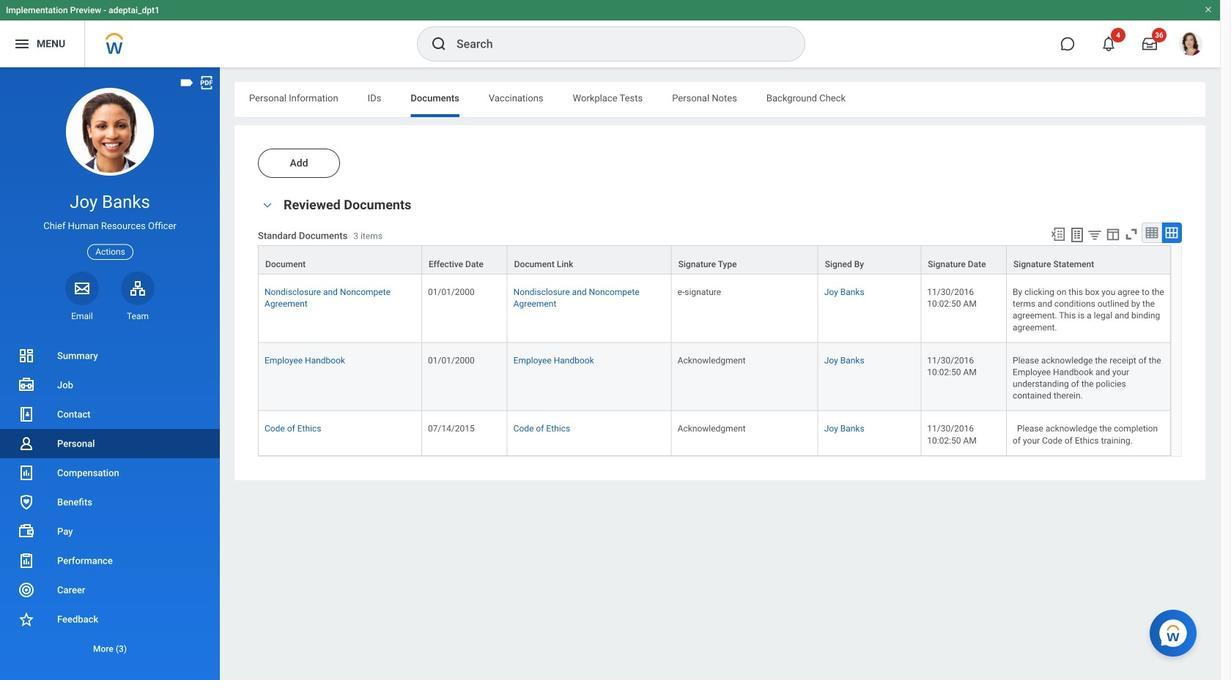 Task type: vqa. For each thing, say whether or not it's contained in the screenshot.
main content
no



Task type: locate. For each thing, give the bounding box(es) containing it.
justify image
[[13, 35, 31, 53]]

contact image
[[18, 406, 35, 424]]

click to view/edit grid preferences image
[[1105, 226, 1121, 243]]

group
[[258, 196, 1182, 457]]

tab list
[[235, 82, 1206, 117]]

2 acknowledgment element from the top
[[678, 421, 746, 434]]

list
[[0, 342, 220, 664]]

search image
[[430, 35, 448, 53]]

job image
[[18, 377, 35, 394]]

3 row from the top
[[258, 343, 1171, 412]]

personal image
[[18, 435, 35, 453]]

row
[[258, 246, 1171, 275], [258, 275, 1171, 343], [258, 343, 1171, 412], [258, 412, 1171, 457]]

notifications large image
[[1102, 37, 1116, 51]]

feedback image
[[18, 611, 35, 629]]

benefits image
[[18, 494, 35, 512]]

1 acknowledgment element from the top
[[678, 353, 746, 366]]

close environment banner image
[[1204, 5, 1213, 14]]

0 vertical spatial acknowledgment element
[[678, 353, 746, 366]]

team joy banks element
[[121, 311, 155, 322]]

tag image
[[179, 75, 195, 91]]

export to excel image
[[1050, 226, 1066, 243]]

acknowledgment element for 3rd row from the top of the page
[[678, 353, 746, 366]]

banner
[[0, 0, 1220, 67]]

toolbar
[[1044, 223, 1182, 246]]

email joy banks element
[[65, 311, 99, 322]]

navigation pane region
[[0, 67, 220, 681]]

table image
[[1145, 226, 1160, 240]]

mail image
[[73, 280, 91, 297]]

acknowledgment element
[[678, 353, 746, 366], [678, 421, 746, 434]]

1 row from the top
[[258, 246, 1171, 275]]

1 vertical spatial acknowledgment element
[[678, 421, 746, 434]]

select to filter grid data image
[[1087, 227, 1103, 243]]



Task type: describe. For each thing, give the bounding box(es) containing it.
view printable version (pdf) image
[[199, 75, 215, 91]]

chevron down image
[[259, 200, 276, 211]]

2 row from the top
[[258, 275, 1171, 343]]

fullscreen image
[[1124, 226, 1140, 243]]

profile logan mcneil image
[[1179, 32, 1203, 59]]

expand table image
[[1165, 226, 1179, 240]]

inbox large image
[[1143, 37, 1157, 51]]

4 row from the top
[[258, 412, 1171, 457]]

performance image
[[18, 553, 35, 570]]

acknowledgment element for 4th row
[[678, 421, 746, 434]]

career image
[[18, 582, 35, 600]]

Search Workday  search field
[[457, 28, 775, 60]]

pay image
[[18, 523, 35, 541]]

compensation image
[[18, 465, 35, 482]]

summary image
[[18, 347, 35, 365]]

export to worksheets image
[[1069, 226, 1086, 244]]

e-signature element
[[678, 284, 721, 298]]

view team image
[[129, 280, 147, 297]]



